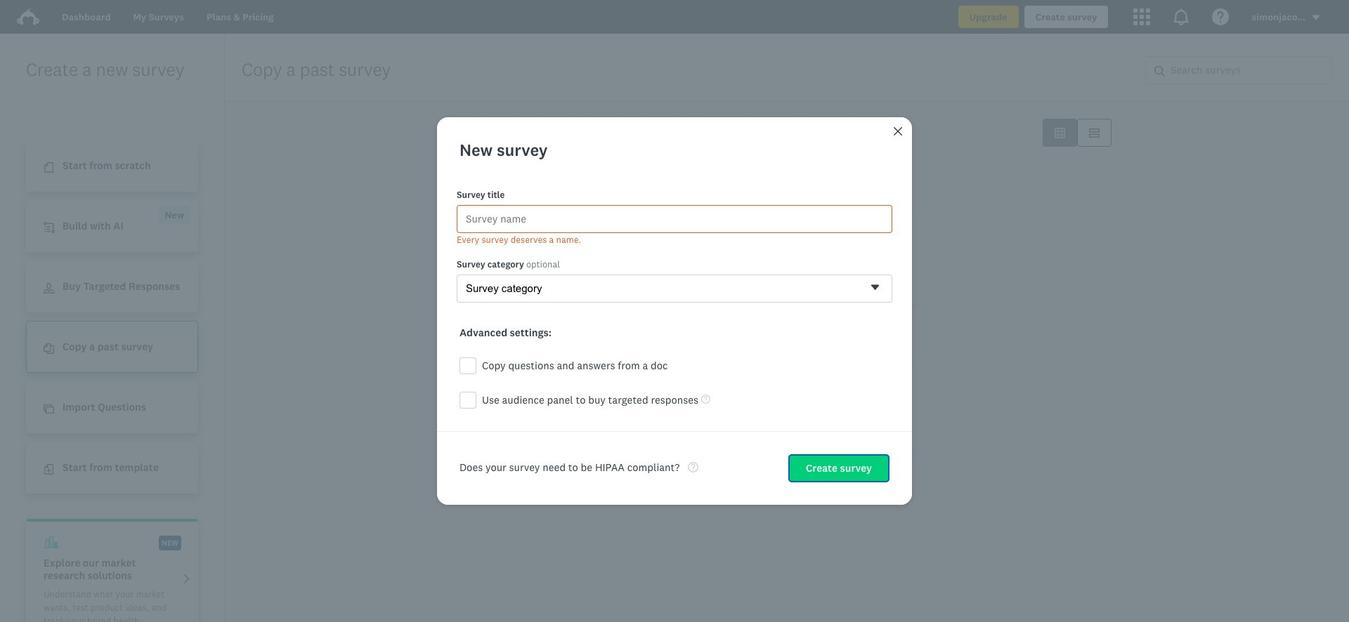 Task type: describe. For each thing, give the bounding box(es) containing it.
1 horizontal spatial help image
[[701, 395, 711, 404]]

search image
[[1155, 66, 1165, 76]]

textboxmultiple image
[[1089, 128, 1100, 138]]

user image
[[44, 283, 54, 294]]

Survey name field
[[457, 205, 892, 233]]

1 brand logo image from the top
[[17, 6, 39, 28]]

notification center icon image
[[1173, 8, 1190, 25]]

Search surveys field
[[1165, 57, 1332, 84]]

close image
[[892, 126, 904, 137]]

documentclone image
[[44, 344, 54, 354]]



Task type: locate. For each thing, give the bounding box(es) containing it.
0 horizontal spatial help image
[[688, 462, 699, 473]]

0 vertical spatial help image
[[701, 395, 711, 404]]

help icon image
[[1213, 8, 1229, 25]]

1 vertical spatial starfilled image
[[598, 368, 609, 378]]

1 starfilled image from the left
[[598, 219, 609, 230]]

documentplus image
[[44, 465, 54, 475]]

2 starfilled image from the left
[[896, 219, 907, 230]]

0 horizontal spatial starfilled image
[[598, 368, 609, 378]]

help image
[[701, 395, 711, 404], [688, 462, 699, 473]]

1 horizontal spatial starfilled image
[[896, 219, 907, 230]]

products icon image
[[1134, 8, 1151, 25], [1134, 8, 1151, 25]]

brand logo image
[[17, 6, 39, 28], [17, 8, 39, 25]]

dialog
[[437, 117, 912, 505]]

1 vertical spatial help image
[[688, 462, 699, 473]]

starfilled image
[[747, 219, 758, 230], [598, 368, 609, 378]]

chevronright image
[[181, 574, 192, 584]]

clone image
[[44, 404, 54, 415]]

0 horizontal spatial starfilled image
[[598, 219, 609, 230]]

2 brand logo image from the top
[[17, 8, 39, 25]]

dropdown arrow icon image
[[1311, 13, 1321, 23], [1313, 15, 1320, 20]]

close image
[[894, 127, 902, 136]]

grid image
[[1055, 128, 1065, 138]]

document image
[[44, 162, 54, 173]]

0 vertical spatial starfilled image
[[747, 219, 758, 230]]

starfilled image
[[598, 219, 609, 230], [896, 219, 907, 230]]

1 horizontal spatial starfilled image
[[747, 219, 758, 230]]



Task type: vqa. For each thing, say whether or not it's contained in the screenshot.
Warning image
no



